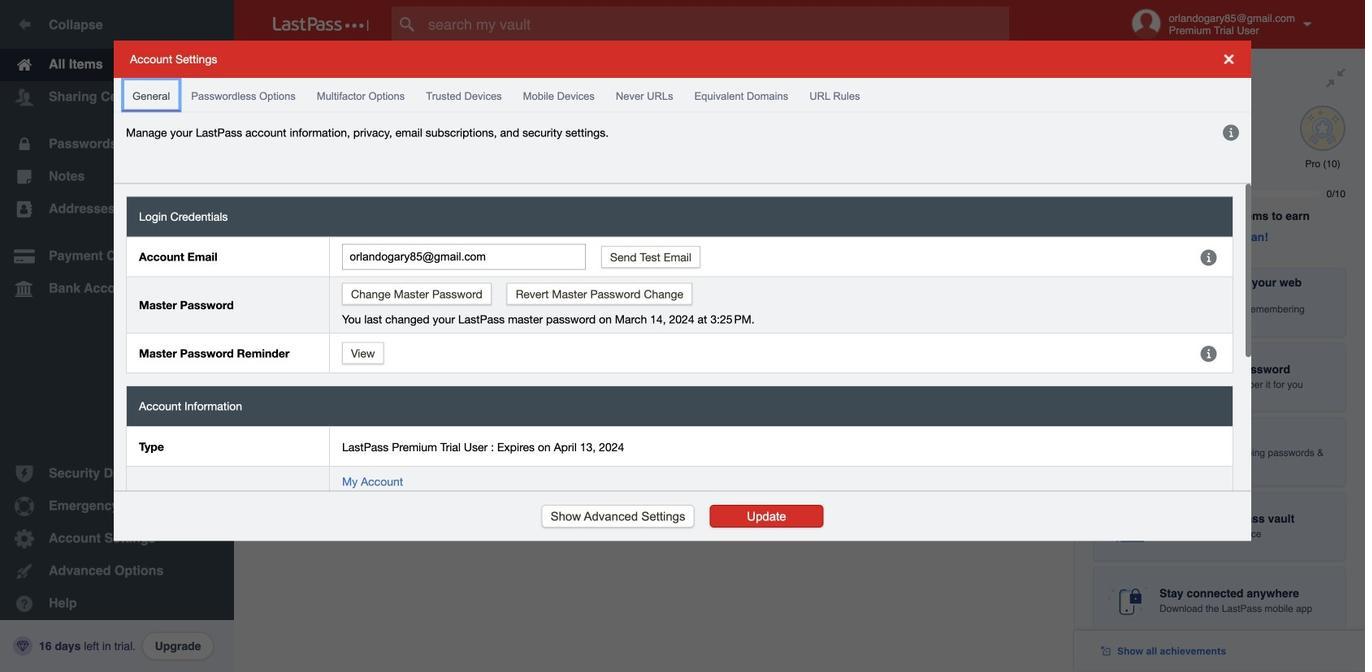 Task type: locate. For each thing, give the bounding box(es) containing it.
Search search field
[[392, 7, 1041, 42]]

search my vault text field
[[392, 7, 1041, 42]]



Task type: describe. For each thing, give the bounding box(es) containing it.
main content main content
[[234, 49, 1075, 53]]

lastpass image
[[273, 17, 369, 32]]

main navigation navigation
[[0, 0, 234, 673]]



Task type: vqa. For each thing, say whether or not it's contained in the screenshot.
'Search' search field at the top
yes



